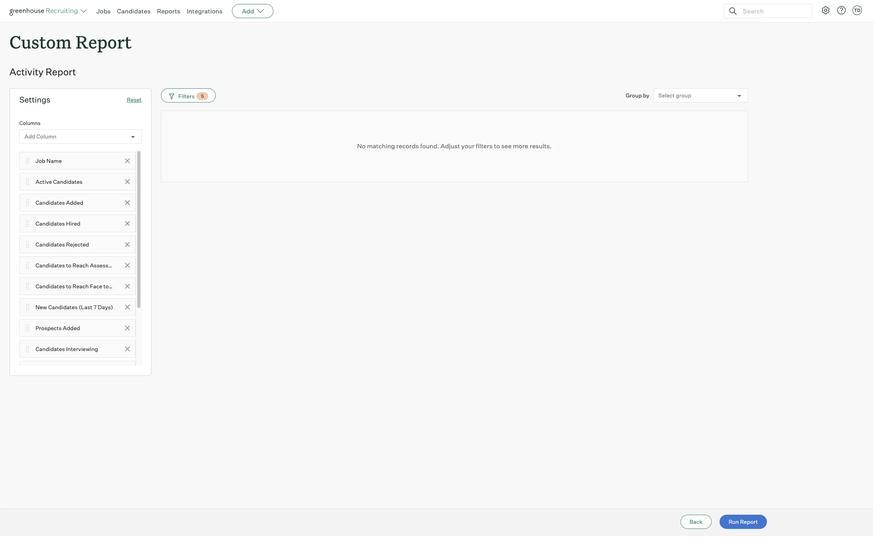 Task type: locate. For each thing, give the bounding box(es) containing it.
0 vertical spatial added
[[66, 199, 83, 206]]

0 vertical spatial report
[[76, 30, 132, 53]]

reset link
[[127, 96, 142, 103]]

reports
[[157, 7, 181, 15]]

1 horizontal spatial face
[[110, 283, 122, 290]]

reach up (last
[[73, 283, 89, 290]]

add for add
[[242, 7, 254, 15]]

1 face from the left
[[90, 283, 102, 290]]

1 horizontal spatial add
[[242, 7, 254, 15]]

(last
[[79, 304, 92, 311]]

0 vertical spatial reach
[[73, 262, 89, 269]]

group by
[[626, 92, 650, 99]]

candidates down candidates rejected
[[36, 262, 65, 269]]

2 reach from the top
[[73, 283, 89, 290]]

see
[[502, 142, 512, 150]]

interviews
[[36, 367, 62, 373]]

report down custom report
[[46, 66, 76, 78]]

columns
[[19, 120, 41, 126]]

candidates link
[[117, 7, 151, 15]]

face
[[90, 283, 102, 290], [110, 283, 122, 290]]

add
[[242, 7, 254, 15], [24, 133, 35, 140]]

candidates right jobs
[[117, 7, 151, 15]]

adjust
[[441, 142, 460, 150]]

active
[[36, 178, 52, 185]]

created
[[63, 367, 84, 373]]

1 vertical spatial added
[[63, 325, 80, 331]]

group
[[626, 92, 642, 99]]

1 reach from the top
[[73, 262, 89, 269]]

your
[[462, 142, 475, 150]]

candidates down candidates added
[[36, 220, 65, 227]]

added up hired
[[66, 199, 83, 206]]

more
[[513, 142, 529, 150]]

active candidates
[[36, 178, 82, 185]]

rejected
[[66, 241, 89, 248]]

0 vertical spatial add
[[242, 7, 254, 15]]

report for run report
[[740, 519, 758, 525]]

candidates for candidates to reach face to face milestone
[[36, 283, 65, 290]]

candidates for candidates hired
[[36, 220, 65, 227]]

candidates up new
[[36, 283, 65, 290]]

report right run
[[740, 519, 758, 525]]

candidates for candidates interviewing
[[36, 346, 65, 352]]

matching
[[367, 142, 395, 150]]

added down new candidates (last 7 days)
[[63, 325, 80, 331]]

add for add column
[[24, 133, 35, 140]]

filters
[[476, 142, 493, 150]]

run
[[729, 519, 739, 525]]

no
[[357, 142, 366, 150]]

2 vertical spatial report
[[740, 519, 758, 525]]

new
[[36, 304, 47, 311]]

candidates down candidates hired
[[36, 241, 65, 248]]

candidates up interviews at the left bottom of the page
[[36, 346, 65, 352]]

1 vertical spatial add
[[24, 133, 35, 140]]

interviewing
[[66, 346, 98, 352]]

to left 'see'
[[494, 142, 500, 150]]

new candidates (last 7 days)
[[36, 304, 113, 311]]

back
[[690, 519, 703, 525]]

records
[[397, 142, 419, 150]]

filter image
[[168, 93, 174, 100]]

job
[[36, 157, 45, 164]]

face up 7
[[90, 283, 102, 290]]

run report button
[[720, 515, 767, 529]]

greenhouse recruiting image
[[9, 6, 81, 16]]

added
[[66, 199, 83, 206], [63, 325, 80, 331]]

integrations
[[187, 7, 223, 15]]

milestone
[[123, 262, 148, 269], [124, 283, 149, 290]]

reach for assessment
[[73, 262, 89, 269]]

5
[[201, 93, 204, 99]]

1 vertical spatial reach
[[73, 283, 89, 290]]

candidates to reach assessment milestone
[[36, 262, 148, 269]]

column
[[36, 133, 56, 140]]

candidates for candidates
[[117, 7, 151, 15]]

to
[[494, 142, 500, 150], [66, 262, 71, 269], [66, 283, 71, 290], [104, 283, 109, 290]]

td
[[855, 7, 861, 13]]

select
[[659, 92, 675, 99]]

add inside popup button
[[242, 7, 254, 15]]

reach
[[73, 262, 89, 269], [73, 283, 89, 290]]

report for activity report
[[46, 66, 76, 78]]

0 horizontal spatial face
[[90, 283, 102, 290]]

face down assessment
[[110, 283, 122, 290]]

candidates added
[[36, 199, 83, 206]]

report
[[76, 30, 132, 53], [46, 66, 76, 78], [740, 519, 758, 525]]

1 vertical spatial report
[[46, 66, 76, 78]]

jobs
[[96, 7, 111, 15]]

candidates
[[117, 7, 151, 15], [53, 178, 82, 185], [36, 199, 65, 206], [36, 220, 65, 227], [36, 241, 65, 248], [36, 262, 65, 269], [36, 283, 65, 290], [48, 304, 78, 311], [36, 346, 65, 352]]

activity
[[9, 66, 44, 78]]

reach down rejected
[[73, 262, 89, 269]]

back button
[[681, 515, 712, 529]]

0 horizontal spatial add
[[24, 133, 35, 140]]

report for custom report
[[76, 30, 132, 53]]

candidates down active
[[36, 199, 65, 206]]

by
[[643, 92, 650, 99]]

report inside button
[[740, 519, 758, 525]]

add column
[[24, 133, 56, 140]]

report down jobs link at the left
[[76, 30, 132, 53]]



Task type: vqa. For each thing, say whether or not it's contained in the screenshot.
matching
yes



Task type: describe. For each thing, give the bounding box(es) containing it.
no matching records found. adjust your filters to see more results. row group
[[161, 111, 748, 182]]

candidates up candidates added
[[53, 178, 82, 185]]

interviews created
[[36, 367, 84, 373]]

added for candidates added
[[66, 199, 83, 206]]

reset
[[127, 96, 142, 103]]

to down candidates rejected
[[66, 262, 71, 269]]

candidates to reach face to face milestone
[[36, 283, 149, 290]]

custom report
[[9, 30, 132, 53]]

reports link
[[157, 7, 181, 15]]

candidates interviewing
[[36, 346, 98, 352]]

candidates for candidates rejected
[[36, 241, 65, 248]]

days)
[[98, 304, 113, 311]]

2 face from the left
[[110, 283, 122, 290]]

select group
[[659, 92, 692, 99]]

to up new candidates (last 7 days)
[[66, 283, 71, 290]]

results.
[[530, 142, 552, 150]]

td button
[[853, 6, 862, 15]]

candidates rejected
[[36, 241, 89, 248]]

group
[[676, 92, 692, 99]]

td button
[[851, 4, 864, 17]]

settings
[[19, 95, 50, 105]]

candidates up prospects added
[[48, 304, 78, 311]]

candidates for candidates added
[[36, 199, 65, 206]]

add button
[[232, 4, 274, 18]]

assessment
[[90, 262, 122, 269]]

no matching records found. adjust your filters to see more results.
[[357, 142, 552, 150]]

Search text field
[[741, 5, 805, 17]]

found.
[[420, 142, 439, 150]]

0 vertical spatial milestone
[[123, 262, 148, 269]]

to down assessment
[[104, 283, 109, 290]]

reach for face
[[73, 283, 89, 290]]

activity report
[[9, 66, 76, 78]]

configure image
[[821, 6, 831, 15]]

prospects
[[36, 325, 62, 331]]

1 vertical spatial milestone
[[124, 283, 149, 290]]

to inside row group
[[494, 142, 500, 150]]

added for prospects added
[[63, 325, 80, 331]]

filters
[[178, 93, 195, 99]]

jobs link
[[96, 7, 111, 15]]

run report
[[729, 519, 758, 525]]

job name
[[36, 157, 62, 164]]

integrations link
[[187, 7, 223, 15]]

candidates for candidates to reach assessment milestone
[[36, 262, 65, 269]]

7
[[94, 304, 97, 311]]

prospects added
[[36, 325, 80, 331]]

hired
[[66, 220, 80, 227]]

candidates hired
[[36, 220, 80, 227]]

custom
[[9, 30, 72, 53]]

name
[[46, 157, 62, 164]]



